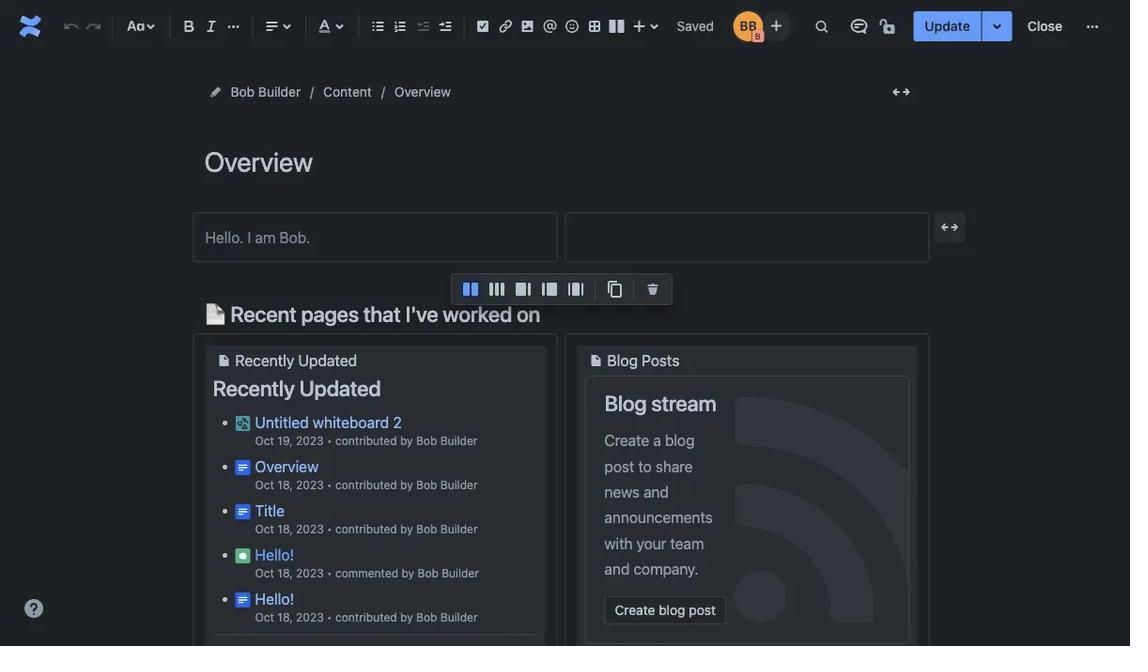 Task type: locate. For each thing, give the bounding box(es) containing it.
by up hello! oct 18, 2023 • commented by bob builder
[[400, 523, 413, 536]]

with
[[605, 535, 633, 553]]

untitled whiteboard 2 link
[[255, 414, 402, 431]]

• inside hello! oct 18, 2023 • commented by bob builder
[[327, 567, 332, 580]]

2023 inside hello! oct 18, 2023 • commented by bob builder
[[296, 567, 324, 580]]

oct for title oct 18, 2023 • contributed by bob builder
[[255, 523, 274, 536]]

1 vertical spatial hello!
[[255, 590, 294, 608]]

1 18, from the top
[[278, 479, 293, 492]]

create left a
[[605, 432, 650, 450]]

builder for title oct 18, 2023 • contributed by bob builder
[[441, 523, 478, 536]]

oct
[[255, 435, 274, 448], [255, 479, 274, 492], [255, 523, 274, 536], [255, 567, 274, 580], [255, 611, 274, 625]]

0 vertical spatial blog
[[608, 352, 638, 370]]

by inside "untitled whiteboard 2 oct 19, 2023 • contributed by bob builder"
[[400, 435, 413, 448]]

oct inside "untitled whiteboard 2 oct 19, 2023 • contributed by bob builder"
[[255, 435, 274, 448]]

hello! link for hello! oct 18, 2023 • commented by bob builder
[[255, 546, 294, 564]]

bob inside hello! oct 18, 2023 • commented by bob builder
[[418, 567, 439, 580]]

overview for overview
[[395, 84, 451, 100]]

• for title oct 18, 2023 • contributed by bob builder
[[327, 523, 332, 536]]

bob right commented
[[418, 567, 439, 580]]

contributed inside title oct 18, 2023 • contributed by bob builder
[[336, 523, 397, 536]]

2 18, from the top
[[278, 523, 293, 536]]

editor toolbar toolbar
[[452, 274, 672, 325]]

oct for hello! oct 18, 2023 • commented by bob builder
[[255, 567, 274, 580]]

oct inside title oct 18, 2023 • contributed by bob builder
[[255, 523, 274, 536]]

18, inside overview oct 18, 2023 • contributed by bob builder
[[278, 479, 293, 492]]

2023 down hello! oct 18, 2023 • commented by bob builder
[[296, 611, 324, 625]]

2 2023 from the top
[[296, 479, 324, 492]]

• up hello! oct 18, 2023 • commented by bob builder
[[327, 523, 332, 536]]

commented
[[336, 567, 399, 580]]

0 horizontal spatial post
[[605, 458, 635, 476]]

18, inside hello! oct 18, 2023 • commented by bob builder
[[278, 567, 293, 580]]

overview inside overview oct 18, 2023 • contributed by bob builder
[[255, 458, 319, 476]]

18, inside hello! oct 18, 2023 • contributed by bob builder
[[278, 611, 293, 625]]

1 horizontal spatial overview
[[395, 84, 451, 100]]

• inside title oct 18, 2023 • contributed by bob builder
[[327, 523, 332, 536]]

0 horizontal spatial and
[[605, 561, 630, 579]]

• inside overview oct 18, 2023 • contributed by bob builder
[[327, 479, 332, 492]]

1 vertical spatial hello! link
[[255, 590, 294, 608]]

0 vertical spatial blog
[[665, 432, 695, 450]]

by inside hello! oct 18, 2023 • commented by bob builder
[[402, 567, 415, 580]]

blog right a
[[665, 432, 695, 450]]

contributed up hello! oct 18, 2023 • commented by bob builder
[[336, 523, 397, 536]]

19,
[[278, 435, 293, 448]]

hello! link
[[255, 546, 294, 564], [255, 590, 294, 608]]

post down company.
[[689, 603, 716, 618]]

1 horizontal spatial post
[[689, 603, 716, 618]]

1 2023 from the top
[[296, 435, 324, 448]]

to
[[639, 458, 652, 476]]

bob inside overview oct 18, 2023 • contributed by bob builder
[[416, 479, 437, 492]]

create for create a blog post to share news and announcements with your team and company.
[[605, 432, 650, 450]]

close button
[[1017, 11, 1074, 41]]

Main content area, start typing to enter text. text field
[[193, 212, 930, 647]]

bob builder link
[[231, 81, 301, 103], [416, 435, 478, 448], [416, 479, 478, 492], [416, 523, 478, 536], [418, 567, 479, 580], [416, 611, 478, 625]]

2 oct from the top
[[255, 479, 274, 492]]

1 vertical spatial post
[[689, 603, 716, 618]]

bullet list ⌘⇧8 image
[[367, 15, 389, 38]]

3 18, from the top
[[278, 567, 293, 580]]

bob for hello! oct 18, 2023 • contributed by bob builder
[[416, 611, 437, 625]]

oct inside overview oct 18, 2023 • contributed by bob builder
[[255, 479, 274, 492]]

• inside hello! oct 18, 2023 • contributed by bob builder
[[327, 611, 332, 625]]

add image, video, or file image
[[517, 15, 539, 38]]

contributed
[[336, 435, 397, 448], [336, 479, 397, 492], [336, 523, 397, 536], [336, 611, 397, 625]]

remove image
[[642, 278, 665, 301]]

indent tab image
[[434, 15, 456, 38]]

title
[[255, 502, 285, 520]]

and up announcements
[[644, 483, 669, 501]]

0 vertical spatial and
[[644, 483, 669, 501]]

2023
[[296, 435, 324, 448], [296, 479, 324, 492], [296, 523, 324, 536], [296, 567, 324, 580], [296, 611, 324, 625]]

contributed up title oct 18, 2023 • contributed by bob builder on the bottom left of the page
[[336, 479, 397, 492]]

contributed down commented
[[336, 611, 397, 625]]

recently down recently updated icon
[[213, 376, 295, 401]]

update button
[[914, 11, 982, 41]]

overview down outdent ⇧tab image
[[395, 84, 451, 100]]

1 vertical spatial blog
[[659, 603, 686, 618]]

0 vertical spatial updated
[[298, 352, 357, 370]]

bob up overview oct 18, 2023 • contributed by bob builder
[[416, 435, 437, 448]]

• down hello! oct 18, 2023 • commented by bob builder
[[327, 611, 332, 625]]

post left to on the bottom
[[605, 458, 635, 476]]

5 2023 from the top
[[296, 611, 324, 625]]

updated up whiteboard
[[299, 376, 381, 401]]

confluence image
[[15, 11, 45, 41]]

copy image
[[603, 278, 626, 301]]

create down company.
[[615, 603, 656, 618]]

bob up title oct 18, 2023 • contributed by bob builder on the bottom left of the page
[[416, 479, 437, 492]]

• up title oct 18, 2023 • contributed by bob builder on the bottom left of the page
[[327, 479, 332, 492]]

text styles image
[[124, 15, 147, 38]]

• for hello! oct 18, 2023 • commented by bob builder
[[327, 567, 332, 580]]

bob for hello! oct 18, 2023 • commented by bob builder
[[418, 567, 439, 580]]

more formatting image
[[223, 15, 245, 38]]

bob down hello! oct 18, 2023 • commented by bob builder
[[416, 611, 437, 625]]

create a blog post to share news and announcements with your team and company.
[[605, 432, 713, 579]]

recently
[[235, 352, 295, 370], [213, 376, 295, 401]]

by right commented
[[402, 567, 415, 580]]

blog down company.
[[659, 603, 686, 618]]

by inside title oct 18, 2023 • contributed by bob builder
[[400, 523, 413, 536]]

italic ⌘i image
[[200, 15, 223, 38]]

by down "2"
[[400, 435, 413, 448]]

bob inside title oct 18, 2023 • contributed by bob builder
[[416, 523, 437, 536]]

hello!
[[255, 546, 294, 564], [255, 590, 294, 608]]

contributed inside hello! oct 18, 2023 • contributed by bob builder
[[336, 611, 397, 625]]

builder inside hello! oct 18, 2023 • commented by bob builder
[[442, 567, 479, 580]]

builder inside title oct 18, 2023 • contributed by bob builder
[[441, 523, 478, 536]]

saved
[[677, 18, 714, 34]]

1 vertical spatial and
[[605, 561, 630, 579]]

update
[[925, 18, 971, 34]]

18, for overview oct 18, 2023 • contributed by bob builder
[[278, 479, 293, 492]]

0 vertical spatial overview link
[[395, 81, 451, 103]]

• left commented
[[327, 567, 332, 580]]

by inside overview oct 18, 2023 • contributed by bob builder
[[400, 479, 413, 492]]

builder inside "untitled whiteboard 2 oct 19, 2023 • contributed by bob builder"
[[441, 435, 478, 448]]

by
[[400, 435, 413, 448], [400, 479, 413, 492], [400, 523, 413, 536], [402, 567, 415, 580], [400, 611, 413, 625]]

bob builder image
[[734, 11, 764, 41]]

and
[[644, 483, 669, 501], [605, 561, 630, 579]]

by down hello! oct 18, 2023 • commented by bob builder
[[400, 611, 413, 625]]

builder for overview oct 18, 2023 • contributed by bob builder
[[441, 479, 478, 492]]

📄
[[204, 301, 226, 327]]

2
[[393, 414, 402, 431]]

0 vertical spatial post
[[605, 458, 635, 476]]

overview
[[395, 84, 451, 100], [255, 458, 319, 476]]

action item image
[[472, 15, 495, 38]]

redo ⌘⇧z image
[[82, 15, 105, 38]]

oct inside hello! oct 18, 2023 • contributed by bob builder
[[255, 611, 274, 625]]

•
[[327, 435, 332, 448], [327, 479, 332, 492], [327, 523, 332, 536], [327, 567, 332, 580], [327, 611, 332, 625]]

on
[[517, 301, 541, 327]]

2023 down untitled whiteboard 2 link
[[296, 479, 324, 492]]

overview link down 19,
[[255, 458, 319, 476]]

create inside button
[[615, 603, 656, 618]]

1 oct from the top
[[255, 435, 274, 448]]

4 oct from the top
[[255, 567, 274, 580]]

blog
[[665, 432, 695, 450], [659, 603, 686, 618]]

and down with
[[605, 561, 630, 579]]

bob inside hello! oct 18, 2023 • contributed by bob builder
[[416, 611, 437, 625]]

company.
[[634, 561, 699, 579]]

hello. i am bob.
[[205, 228, 310, 246]]

hello! for hello! oct 18, 2023 • commented by bob builder
[[255, 546, 294, 564]]

18,
[[278, 479, 293, 492], [278, 523, 293, 536], [278, 567, 293, 580], [278, 611, 293, 625]]

recently updated image
[[213, 350, 235, 372]]

Give this page a title text field
[[204, 147, 919, 178]]

hello.
[[205, 228, 244, 246]]

2023 right 19,
[[296, 435, 324, 448]]

2023 inside overview oct 18, 2023 • contributed by bob builder
[[296, 479, 324, 492]]

1 horizontal spatial and
[[644, 483, 669, 501]]

recently updated down recent
[[235, 352, 357, 370]]

4 2023 from the top
[[296, 567, 324, 580]]

0 vertical spatial create
[[605, 432, 650, 450]]

team
[[671, 535, 704, 553]]

pages
[[301, 301, 359, 327]]

hello! inside hello! oct 18, 2023 • contributed by bob builder
[[255, 590, 294, 608]]

by up title oct 18, 2023 • contributed by bob builder on the bottom left of the page
[[400, 479, 413, 492]]

1 vertical spatial create
[[615, 603, 656, 618]]

share
[[656, 458, 693, 476]]

builder inside overview oct 18, 2023 • contributed by bob builder
[[441, 479, 478, 492]]

more image
[[1082, 15, 1105, 38]]

1 vertical spatial blog
[[605, 391, 647, 416]]

overview down 19,
[[255, 458, 319, 476]]

3 oct from the top
[[255, 523, 274, 536]]

builder inside hello! oct 18, 2023 • contributed by bob builder
[[441, 611, 478, 625]]

post inside create a blog post to share news and announcements with your team and company.
[[605, 458, 635, 476]]

1 hello! from the top
[[255, 546, 294, 564]]

0 vertical spatial hello! link
[[255, 546, 294, 564]]

blog for blog posts
[[608, 352, 638, 370]]

content link
[[324, 81, 372, 103]]

post inside button
[[689, 603, 716, 618]]

oct for hello! oct 18, 2023 • contributed by bob builder
[[255, 611, 274, 625]]

1 vertical spatial overview link
[[255, 458, 319, 476]]

• down untitled whiteboard 2 link
[[327, 435, 332, 448]]

by for hello! oct 18, 2023 • contributed by bob builder
[[400, 611, 413, 625]]

recently down recent
[[235, 352, 295, 370]]

post
[[605, 458, 635, 476], [689, 603, 716, 618]]

2023 left commented
[[296, 567, 324, 580]]

contributed inside overview oct 18, 2023 • contributed by bob builder
[[336, 479, 397, 492]]

2023 for overview oct 18, 2023 • contributed by bob builder
[[296, 479, 324, 492]]

blog
[[608, 352, 638, 370], [605, 391, 647, 416]]

1 vertical spatial overview
[[255, 458, 319, 476]]

oct inside hello! oct 18, 2023 • commented by bob builder
[[255, 567, 274, 580]]

outdent ⇧tab image
[[412, 15, 434, 38]]

1 hello! link from the top
[[255, 546, 294, 564]]

contributed down whiteboard
[[336, 435, 397, 448]]

2023 inside title oct 18, 2023 • contributed by bob builder
[[296, 523, 324, 536]]

recently updated
[[235, 352, 357, 370], [213, 376, 381, 401]]

2 hello! from the top
[[255, 590, 294, 608]]

4 18, from the top
[[278, 611, 293, 625]]

updated down pages
[[298, 352, 357, 370]]

create blog post button
[[605, 597, 727, 625]]

announcements
[[605, 509, 713, 527]]

18, for hello! oct 18, 2023 • contributed by bob builder
[[278, 611, 293, 625]]

untitled whiteboard 2 oct 19, 2023 • contributed by bob builder
[[255, 414, 478, 448]]

updated
[[298, 352, 357, 370], [299, 376, 381, 401]]

link image
[[494, 15, 517, 38]]

title oct 18, 2023 • contributed by bob builder
[[255, 502, 478, 536]]

5 oct from the top
[[255, 611, 274, 625]]

2023 inside hello! oct 18, 2023 • contributed by bob builder
[[296, 611, 324, 625]]

overview link
[[395, 81, 451, 103], [255, 458, 319, 476]]

0 vertical spatial overview
[[395, 84, 451, 100]]

recently updated up untitled
[[213, 376, 381, 401]]

2023 for hello! oct 18, 2023 • contributed by bob builder
[[296, 611, 324, 625]]

bob
[[231, 84, 255, 100], [416, 435, 437, 448], [416, 479, 437, 492], [416, 523, 437, 536], [418, 567, 439, 580], [416, 611, 437, 625]]

create inside create a blog post to share news and announcements with your team and company.
[[605, 432, 650, 450]]

bob up hello! oct 18, 2023 • commented by bob builder
[[416, 523, 437, 536]]

blog left posts
[[608, 352, 638, 370]]

1 vertical spatial updated
[[299, 376, 381, 401]]

2023 up hello! oct 18, 2023 • commented by bob builder
[[296, 523, 324, 536]]

create
[[605, 432, 650, 450], [615, 603, 656, 618]]

18, inside title oct 18, 2023 • contributed by bob builder
[[278, 523, 293, 536]]

2 hello! link from the top
[[255, 590, 294, 608]]

builder
[[258, 84, 301, 100], [441, 435, 478, 448], [441, 479, 478, 492], [441, 523, 478, 536], [442, 567, 479, 580], [441, 611, 478, 625]]

blog down the blog posts
[[605, 391, 647, 416]]

undo ⌘z image
[[60, 15, 83, 38]]

overview link down outdent ⇧tab image
[[395, 81, 451, 103]]

by inside hello! oct 18, 2023 • contributed by bob builder
[[400, 611, 413, 625]]

hello! inside hello! oct 18, 2023 • commented by bob builder
[[255, 546, 294, 564]]

hello! for hello! oct 18, 2023 • contributed by bob builder
[[255, 590, 294, 608]]

3 2023 from the top
[[296, 523, 324, 536]]

0 vertical spatial hello!
[[255, 546, 294, 564]]

0 horizontal spatial overview
[[255, 458, 319, 476]]

hello! oct 18, 2023 • contributed by bob builder
[[255, 590, 478, 625]]

confluence image
[[15, 11, 45, 41]]



Task type: vqa. For each thing, say whether or not it's contained in the screenshot.


Task type: describe. For each thing, give the bounding box(es) containing it.
hello! link for hello! oct 18, 2023 • contributed by bob builder
[[255, 590, 294, 608]]

bob.
[[280, 228, 310, 246]]

builder for hello! oct 18, 2023 • commented by bob builder
[[442, 567, 479, 580]]

bob builder link for overview oct 18, 2023 • contributed by bob builder
[[416, 479, 478, 492]]

18, for title oct 18, 2023 • contributed by bob builder
[[278, 523, 293, 536]]

blog posts
[[608, 352, 680, 370]]

make page full-width image
[[891, 81, 913, 103]]

overview oct 18, 2023 • contributed by bob builder
[[255, 458, 478, 492]]

1 horizontal spatial overview link
[[395, 81, 451, 103]]

bold ⌘b image
[[178, 15, 200, 38]]

blog for blog stream
[[605, 391, 647, 416]]

hello! oct 18, 2023 • commented by bob builder
[[255, 546, 479, 580]]

bob builder link for hello! oct 18, 2023 • contributed by bob builder
[[416, 611, 478, 625]]

a
[[654, 432, 662, 450]]

1 vertical spatial recently updated
[[213, 376, 381, 401]]

create for create blog post
[[615, 603, 656, 618]]

by for title oct 18, 2023 • contributed by bob builder
[[400, 523, 413, 536]]

builder for hello! oct 18, 2023 • contributed by bob builder
[[441, 611, 478, 625]]

go wide image
[[939, 216, 962, 239]]

untitled
[[255, 414, 309, 431]]

two columns image
[[460, 278, 482, 301]]

contributed inside "untitled whiteboard 2 oct 19, 2023 • contributed by bob builder"
[[336, 435, 397, 448]]

bob right the move this page image
[[231, 84, 255, 100]]

am
[[255, 228, 276, 246]]

bob for overview oct 18, 2023 • contributed by bob builder
[[416, 479, 437, 492]]

title link
[[255, 502, 285, 520]]

three columns with sidebars image
[[565, 278, 588, 301]]

right sidebar image
[[512, 278, 535, 301]]

bob inside "untitled whiteboard 2 oct 19, 2023 • contributed by bob builder"
[[416, 435, 437, 448]]

contributed for hello!
[[336, 611, 397, 625]]

layouts image
[[606, 15, 628, 38]]

bob builder link for hello! oct 18, 2023 • commented by bob builder
[[418, 567, 479, 580]]

move this page image
[[208, 85, 223, 100]]

left sidebar image
[[539, 278, 561, 301]]

three columns image
[[486, 278, 509, 301]]

blog inside create a blog post to share news and announcements with your team and company.
[[665, 432, 695, 450]]

help image
[[23, 598, 45, 620]]

posts
[[642, 352, 680, 370]]

create blog post
[[615, 603, 716, 618]]

that
[[364, 301, 401, 327]]

blog inside 'create blog post' button
[[659, 603, 686, 618]]

• for hello! oct 18, 2023 • contributed by bob builder
[[327, 611, 332, 625]]

overview for overview oct 18, 2023 • contributed by bob builder
[[255, 458, 319, 476]]

bob for title oct 18, 2023 • contributed by bob builder
[[416, 523, 437, 536]]

0 horizontal spatial overview link
[[255, 458, 319, 476]]

content
[[324, 84, 372, 100]]

mention image
[[539, 15, 562, 38]]

bob builder link for title oct 18, 2023 • contributed by bob builder
[[416, 523, 478, 536]]

worked
[[443, 301, 512, 327]]

• inside "untitled whiteboard 2 oct 19, 2023 • contributed by bob builder"
[[327, 435, 332, 448]]

18, for hello! oct 18, 2023 • commented by bob builder
[[278, 567, 293, 580]]

1 vertical spatial recently
[[213, 376, 295, 401]]

i've
[[406, 301, 438, 327]]

contributed for title
[[336, 523, 397, 536]]

close
[[1028, 18, 1063, 34]]

blog posts image
[[585, 350, 608, 372]]

0 vertical spatial recently updated
[[235, 352, 357, 370]]

contributed for overview
[[336, 479, 397, 492]]

align left image
[[261, 15, 283, 38]]

stream
[[652, 391, 717, 416]]

invite to edit image
[[765, 15, 788, 37]]

table image
[[584, 15, 606, 38]]

2023 inside "untitled whiteboard 2 oct 19, 2023 • contributed by bob builder"
[[296, 435, 324, 448]]

by for hello! oct 18, 2023 • commented by bob builder
[[402, 567, 415, 580]]

comment icon image
[[848, 15, 871, 38]]

📄 recent pages that i've worked on
[[204, 301, 541, 327]]

by for overview oct 18, 2023 • contributed by bob builder
[[400, 479, 413, 492]]

adjust update settings image
[[987, 15, 1009, 38]]

recent
[[230, 301, 297, 327]]

0 vertical spatial recently
[[235, 352, 295, 370]]

find and replace image
[[811, 15, 833, 38]]

no restrictions image
[[878, 15, 901, 38]]

blog stream
[[605, 391, 717, 416]]

bob builder
[[231, 84, 301, 100]]

emoji image
[[561, 15, 584, 38]]

whiteboard
[[313, 414, 389, 431]]

news
[[605, 483, 640, 501]]

• for overview oct 18, 2023 • contributed by bob builder
[[327, 479, 332, 492]]

i
[[248, 228, 251, 246]]

oct for overview oct 18, 2023 • contributed by bob builder
[[255, 479, 274, 492]]

bob builder link for untitled whiteboard 2 oct 19, 2023 • contributed by bob builder
[[416, 435, 478, 448]]

2023 for title oct 18, 2023 • contributed by bob builder
[[296, 523, 324, 536]]

numbered list ⌘⇧7 image
[[389, 15, 412, 38]]

your
[[637, 535, 667, 553]]

2023 for hello! oct 18, 2023 • commented by bob builder
[[296, 567, 324, 580]]



